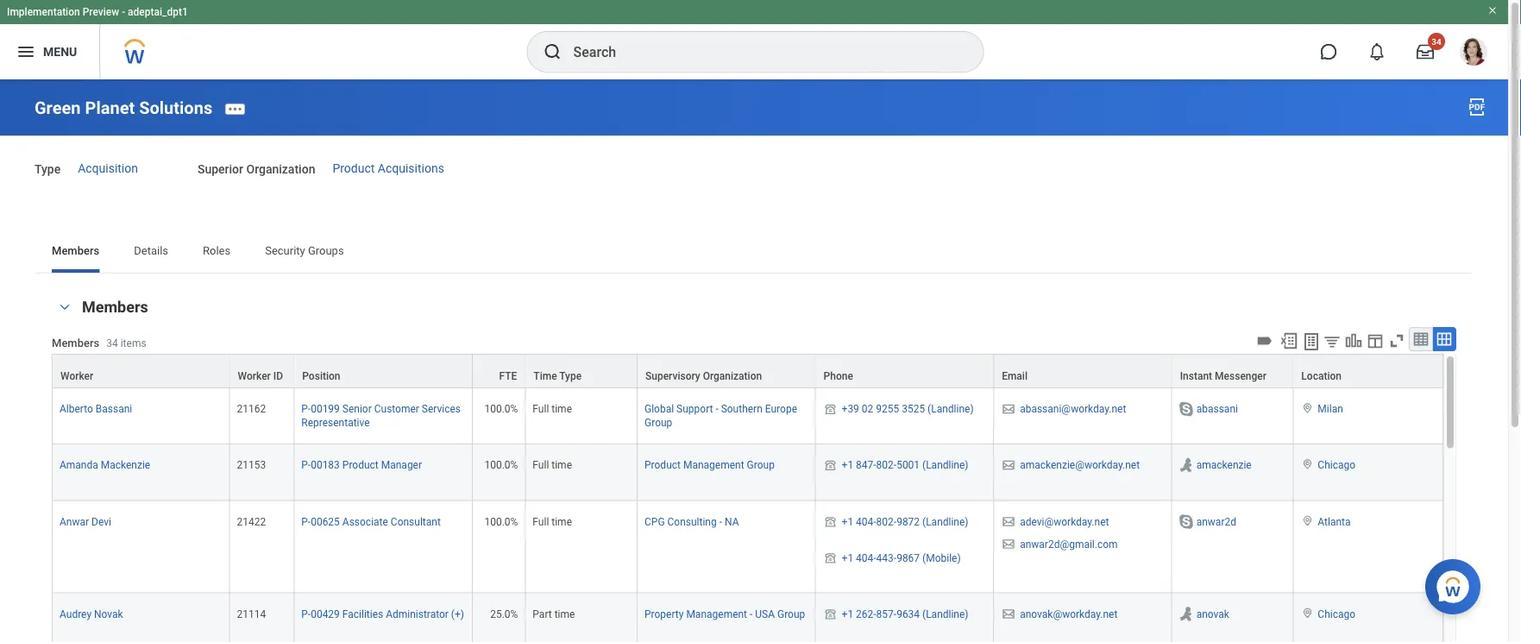 Task type: vqa. For each thing, say whether or not it's contained in the screenshot.
the are within skill interests will identify suggested opportunities for you to help grow your career. suggestions are based on job interests.
no



Task type: describe. For each thing, give the bounding box(es) containing it.
phone image for +1 404-443-9867 (mobile)
[[823, 551, 838, 565]]

anwar devi
[[60, 516, 111, 528]]

00199
[[311, 403, 340, 415]]

p- for 00183
[[301, 459, 311, 471]]

implementation
[[7, 6, 80, 18]]

21153
[[237, 459, 266, 471]]

supervisory
[[646, 370, 700, 382]]

green planet solutions main content
[[0, 79, 1508, 642]]

audrey novak link
[[60, 605, 123, 620]]

amanda
[[60, 459, 98, 471]]

443-
[[876, 552, 897, 564]]

time for product management group
[[552, 459, 572, 471]]

group inside "property management - usa group" link
[[778, 608, 805, 620]]

select to filter grid data image
[[1323, 332, 1342, 350]]

chicago link for anovak
[[1318, 605, 1356, 620]]

consulting
[[668, 516, 717, 528]]

table image
[[1413, 331, 1430, 348]]

time
[[534, 370, 557, 382]]

toolbar inside members group
[[1253, 327, 1457, 354]]

preview
[[83, 6, 119, 18]]

aim image for amackenzie
[[1178, 457, 1195, 474]]

phone image for +1 262-857-9634 (landline)
[[823, 607, 838, 621]]

security
[[265, 244, 305, 257]]

847-
[[856, 459, 876, 471]]

404- for 443-
[[856, 552, 876, 564]]

9634
[[897, 608, 920, 620]]

anwar devi link
[[60, 512, 111, 528]]

p- for 00625
[[301, 516, 311, 528]]

p-00625 associate consultant
[[301, 516, 441, 528]]

amanda mackenzie link
[[60, 456, 150, 471]]

00625
[[311, 516, 340, 528]]

europe
[[765, 403, 797, 415]]

5001
[[897, 459, 920, 471]]

menu banner
[[0, 0, 1508, 79]]

members group
[[52, 297, 1457, 642]]

anwar2d link
[[1197, 512, 1237, 528]]

milan link
[[1318, 400, 1343, 415]]

mail image for adevi@workday.net
[[1001, 515, 1017, 528]]

milan
[[1318, 403, 1343, 415]]

implementation preview -   adeptai_dpt1
[[7, 6, 188, 18]]

details
[[134, 244, 168, 257]]

(landline) for +1 847-802-5001 (landline)
[[923, 459, 969, 471]]

34 button
[[1407, 33, 1445, 71]]

instant messenger
[[1180, 370, 1267, 382]]

amackenzie@workday.net
[[1020, 459, 1140, 471]]

worker button
[[53, 355, 229, 388]]

full for p-00625 associate consultant
[[533, 516, 549, 528]]

tab list inside green planet solutions 'main content'
[[35, 231, 1474, 273]]

acquisition link
[[78, 161, 138, 175]]

time for property management - usa group
[[555, 608, 575, 620]]

- for southern
[[716, 403, 719, 415]]

acquisition
[[78, 161, 138, 175]]

fullscreen image
[[1388, 331, 1407, 350]]

product for product management group
[[645, 459, 681, 471]]

group inside product management group link
[[747, 459, 775, 471]]

21162
[[237, 403, 266, 415]]

full time for global support - southern europe group
[[533, 403, 572, 415]]

worker for worker
[[60, 370, 93, 382]]

Search Workday  search field
[[573, 33, 948, 71]]

row containing worker
[[52, 354, 1444, 388]]

+1 for +1 847-802-5001 (landline)
[[842, 459, 854, 471]]

groups
[[308, 244, 344, 257]]

3525
[[902, 403, 925, 415]]

export to excel image
[[1280, 331, 1299, 350]]

atlanta
[[1318, 516, 1351, 528]]

global
[[645, 403, 674, 415]]

full for p-00183 product manager
[[533, 459, 549, 471]]

full time for product management group
[[533, 459, 572, 471]]

members button
[[82, 298, 148, 316]]

part time
[[533, 608, 575, 620]]

cpg consulting - na link
[[645, 512, 739, 528]]

full time element for cpg
[[533, 512, 572, 528]]

time type button
[[526, 355, 637, 388]]

view printable version (pdf) image
[[1467, 97, 1488, 117]]

notifications large image
[[1369, 43, 1386, 60]]

property
[[645, 608, 684, 620]]

- for adeptai_dpt1
[[122, 6, 125, 18]]

instant
[[1180, 370, 1213, 382]]

aim image for anovak
[[1178, 606, 1195, 623]]

+1 404-443-9867 (mobile) link
[[842, 548, 961, 564]]

email
[[1002, 370, 1028, 382]]

2 vertical spatial members
[[52, 336, 99, 349]]

p- for 00199
[[301, 403, 311, 415]]

inbox large image
[[1417, 43, 1434, 60]]

items selected list containing +1 404-802-9872 (landline)
[[823, 512, 987, 582]]

p-00429 facilities administrator (+) link
[[301, 605, 464, 620]]

worker id
[[238, 370, 283, 382]]

support
[[677, 403, 713, 415]]

9255
[[876, 403, 899, 415]]

representative
[[301, 417, 370, 429]]

(landline) for +1 262-857-9634 (landline)
[[923, 608, 969, 620]]

atlanta link
[[1318, 512, 1351, 528]]

0 vertical spatial members
[[52, 244, 99, 257]]

mail image for anovak@workday.net
[[1001, 607, 1017, 621]]

cpg consulting - na
[[645, 516, 739, 528]]

id
[[273, 370, 283, 382]]

full time for cpg consulting - na
[[533, 516, 572, 528]]

p-00183 product manager link
[[301, 456, 422, 471]]

chevron down image
[[54, 301, 75, 313]]

+1 404-443-9867 (mobile)
[[842, 552, 961, 564]]

cpg
[[645, 516, 665, 528]]

+1 404-802-9872 (landline) link
[[842, 512, 969, 528]]

menu button
[[0, 24, 99, 79]]

customer
[[374, 403, 419, 415]]

green planet solutions
[[35, 98, 212, 118]]

time type
[[534, 370, 582, 382]]

+39
[[842, 403, 859, 415]]

usa
[[755, 608, 775, 620]]

product management group
[[645, 459, 775, 471]]

audrey
[[60, 608, 92, 620]]

anovak@workday.net
[[1020, 608, 1118, 620]]

+1 for +1 404-443-9867 (mobile)
[[842, 552, 854, 564]]

fte button
[[473, 355, 525, 388]]

planet
[[85, 98, 135, 118]]

devi
[[91, 516, 111, 528]]

+1 847-802-5001 (landline)
[[842, 459, 969, 471]]

p-00199 senior customer services representative
[[301, 403, 461, 429]]

management for product
[[683, 459, 744, 471]]

senior
[[342, 403, 372, 415]]

property management - usa group
[[645, 608, 805, 620]]

anwar2d@gmail.com link
[[1020, 535, 1118, 550]]

worker for worker id
[[238, 370, 271, 382]]

green
[[35, 98, 81, 118]]

time for cpg consulting - na
[[552, 516, 572, 528]]

novak
[[94, 608, 123, 620]]



Task type: locate. For each thing, give the bounding box(es) containing it.
(landline) for +39 02 9255 3525 (landline)
[[928, 403, 974, 415]]

product
[[333, 161, 375, 175], [342, 459, 379, 471], [645, 459, 681, 471]]

time
[[552, 403, 572, 415], [552, 459, 572, 471], [552, 516, 572, 528], [555, 608, 575, 620]]

instant messenger button
[[1173, 355, 1293, 388]]

acquisitions
[[378, 161, 444, 175]]

1 worker from the left
[[60, 370, 93, 382]]

type right time
[[559, 370, 582, 382]]

1 vertical spatial mail image
[[1001, 515, 1017, 528]]

34
[[1432, 36, 1442, 47], [106, 337, 118, 349]]

262-
[[856, 608, 876, 620]]

phone image left 847-
[[823, 458, 838, 472]]

part time element
[[533, 605, 575, 620]]

phone image inside the items selected 'list'
[[823, 551, 838, 565]]

fte
[[499, 370, 517, 382]]

1 chicago from the top
[[1318, 459, 1356, 471]]

location image
[[1301, 402, 1315, 414]]

0 vertical spatial phone image
[[823, 402, 838, 416]]

close environment banner image
[[1488, 5, 1498, 16]]

(landline) right "9634" on the right bottom of the page
[[923, 608, 969, 620]]

full for p-00199 senior customer services representative
[[533, 403, 549, 415]]

1 vertical spatial management
[[686, 608, 747, 620]]

items selected list containing adevi@workday.net
[[1001, 512, 1146, 554]]

3 full time from the top
[[533, 516, 572, 528]]

expand/collapse chart image
[[1345, 331, 1364, 350]]

4 +1 from the top
[[842, 608, 854, 620]]

group down global
[[645, 417, 673, 429]]

100.0%
[[485, 403, 518, 415], [485, 459, 518, 471], [485, 516, 518, 528]]

1 vertical spatial members
[[82, 298, 148, 316]]

phone image
[[823, 551, 838, 565], [823, 607, 838, 621]]

phone image for +39 02 9255 3525 (landline)
[[823, 402, 838, 416]]

mail image
[[1001, 458, 1017, 472], [1001, 515, 1017, 528], [1001, 537, 1017, 551]]

phone image for +1 404-802-9872 (landline)
[[823, 515, 838, 528]]

full time element for global
[[533, 400, 572, 415]]

organization for superior organization
[[246, 162, 315, 177]]

management down global support - southern europe group at the bottom
[[683, 459, 744, 471]]

2 mail image from the top
[[1001, 607, 1017, 621]]

justify image
[[16, 41, 36, 62]]

tab list
[[35, 231, 1474, 273]]

2 802- from the top
[[876, 516, 897, 528]]

management for property
[[686, 608, 747, 620]]

group inside global support - southern europe group
[[645, 417, 673, 429]]

audrey novak
[[60, 608, 123, 620]]

0 vertical spatial 802-
[[876, 459, 897, 471]]

click to view/edit grid preferences image
[[1366, 331, 1385, 350]]

1 horizontal spatial worker
[[238, 370, 271, 382]]

- for na
[[719, 516, 722, 528]]

product left acquisitions on the left top
[[333, 161, 375, 175]]

+1 262-857-9634 (landline) link
[[842, 605, 969, 620]]

1 vertical spatial 34
[[106, 337, 118, 349]]

(landline) inside the items selected 'list'
[[923, 516, 969, 528]]

2 mail image from the top
[[1001, 515, 1017, 528]]

1 vertical spatial phone image
[[823, 607, 838, 621]]

1 horizontal spatial organization
[[703, 370, 762, 382]]

2 phone image from the top
[[823, 607, 838, 621]]

adevi@workday.net link
[[1020, 512, 1109, 528]]

row containing anwar devi
[[52, 501, 1444, 593]]

p- up representative
[[301, 403, 311, 415]]

+1 for +1 262-857-9634 (landline)
[[842, 608, 854, 620]]

1 location image from the top
[[1301, 458, 1315, 471]]

0 vertical spatial management
[[683, 459, 744, 471]]

0 vertical spatial aim image
[[1178, 457, 1195, 474]]

profile logan mcneil image
[[1460, 38, 1488, 69]]

2 items selected list from the left
[[1001, 512, 1146, 554]]

product right 00183
[[342, 459, 379, 471]]

skype image
[[1178, 400, 1195, 418], [1178, 513, 1195, 530]]

- right 'preview'
[[122, 6, 125, 18]]

expand table image
[[1436, 331, 1453, 348]]

0 vertical spatial chicago
[[1318, 459, 1356, 471]]

0 vertical spatial 34
[[1432, 36, 1442, 47]]

phone image left 443-
[[823, 551, 838, 565]]

associate
[[342, 516, 388, 528]]

1 vertical spatial location image
[[1301, 515, 1315, 527]]

1 row from the top
[[52, 354, 1444, 388]]

amackenzie link
[[1197, 456, 1252, 471]]

mail image for anwar2d@gmail.com
[[1001, 537, 1017, 551]]

0 vertical spatial full time
[[533, 403, 572, 415]]

p- inside p-00199 senior customer services representative
[[301, 403, 311, 415]]

0 vertical spatial type
[[35, 162, 61, 177]]

1 vertical spatial aim image
[[1178, 606, 1195, 623]]

2 location image from the top
[[1301, 515, 1315, 527]]

phone button
[[816, 355, 993, 388]]

solutions
[[139, 98, 212, 118]]

location image for amackenzie
[[1301, 458, 1315, 471]]

skype image for anwar2d
[[1178, 513, 1195, 530]]

5 row from the top
[[52, 593, 1444, 642]]

2 404- from the top
[[856, 552, 876, 564]]

tab list containing members
[[35, 231, 1474, 273]]

3 full from the top
[[533, 516, 549, 528]]

404- for 802-
[[856, 516, 876, 528]]

3 phone image from the top
[[823, 515, 838, 528]]

+1 left 9872
[[842, 516, 854, 528]]

management
[[683, 459, 744, 471], [686, 608, 747, 620]]

members up chevron down icon
[[52, 244, 99, 257]]

1 404- from the top
[[856, 516, 876, 528]]

2 horizontal spatial group
[[778, 608, 805, 620]]

adeptai_dpt1
[[128, 6, 188, 18]]

messenger
[[1215, 370, 1267, 382]]

full
[[533, 403, 549, 415], [533, 459, 549, 471], [533, 516, 549, 528]]

4 p- from the top
[[301, 608, 311, 620]]

mail image down email
[[1001, 402, 1017, 416]]

1 vertical spatial 404-
[[856, 552, 876, 564]]

row containing amanda mackenzie
[[52, 445, 1444, 501]]

location image
[[1301, 458, 1315, 471], [1301, 515, 1315, 527], [1301, 607, 1315, 619]]

1 vertical spatial 100.0%
[[485, 459, 518, 471]]

full time
[[533, 403, 572, 415], [533, 459, 572, 471], [533, 516, 572, 528]]

phone image for +1 847-802-5001 (landline)
[[823, 458, 838, 472]]

1 vertical spatial chicago link
[[1318, 605, 1356, 620]]

row containing audrey novak
[[52, 593, 1444, 642]]

mackenzie
[[101, 459, 150, 471]]

2 vertical spatial mail image
[[1001, 537, 1017, 551]]

00183
[[311, 459, 340, 471]]

1 +1 from the top
[[842, 459, 854, 471]]

time for global support - southern europe group
[[552, 403, 572, 415]]

anovak
[[1197, 608, 1230, 620]]

857-
[[876, 608, 897, 620]]

1 full time element from the top
[[533, 400, 572, 415]]

items selected list
[[823, 512, 987, 582], [1001, 512, 1146, 554]]

mail image left adevi@workday.net
[[1001, 515, 1017, 528]]

0 horizontal spatial worker
[[60, 370, 93, 382]]

(landline) up (mobile)
[[923, 516, 969, 528]]

alberto bassani link
[[60, 400, 132, 415]]

p-00429 facilities administrator (+)
[[301, 608, 464, 620]]

404- up 443-
[[856, 516, 876, 528]]

na
[[725, 516, 739, 528]]

+1 left "262-"
[[842, 608, 854, 620]]

abassani
[[1197, 403, 1238, 415]]

menu
[[43, 45, 77, 59]]

adevi@workday.net
[[1020, 516, 1109, 528]]

- for usa
[[750, 608, 753, 620]]

worker up 'alberto'
[[60, 370, 93, 382]]

mail image
[[1001, 402, 1017, 416], [1001, 607, 1017, 621]]

- inside cpg consulting - na link
[[719, 516, 722, 528]]

34 inside button
[[1432, 36, 1442, 47]]

export to worksheets image
[[1301, 331, 1322, 352]]

2 vertical spatial 100.0%
[[485, 516, 518, 528]]

property management - usa group link
[[645, 605, 805, 620]]

21422
[[237, 516, 266, 528]]

- left na at left
[[719, 516, 722, 528]]

0 vertical spatial chicago link
[[1318, 456, 1356, 471]]

- inside menu banner
[[122, 6, 125, 18]]

- inside global support - southern europe group
[[716, 403, 719, 415]]

- right support
[[716, 403, 719, 415]]

p- for 00429
[[301, 608, 311, 620]]

1 vertical spatial group
[[747, 459, 775, 471]]

full time element
[[533, 400, 572, 415], [533, 456, 572, 471], [533, 512, 572, 528]]

product inside product management group link
[[645, 459, 681, 471]]

abassani@workday.net
[[1020, 403, 1126, 415]]

2 vertical spatial full
[[533, 516, 549, 528]]

3 row from the top
[[52, 445, 1444, 501]]

location image for anovak
[[1301, 607, 1315, 619]]

9872
[[897, 516, 920, 528]]

1 vertical spatial chicago
[[1318, 608, 1356, 620]]

4 row from the top
[[52, 501, 1444, 593]]

aim image
[[1178, 457, 1195, 474], [1178, 606, 1195, 623]]

+39 02 9255 3525 (landline) link
[[842, 400, 974, 415]]

1 mail image from the top
[[1001, 458, 1017, 472]]

(landline) right 5001 at the right bottom of the page
[[923, 459, 969, 471]]

0 vertical spatial full time element
[[533, 400, 572, 415]]

802- down 9255 at bottom
[[876, 459, 897, 471]]

group down southern
[[747, 459, 775, 471]]

p-00199 senior customer services representative link
[[301, 400, 461, 429]]

1 vertical spatial organization
[[703, 370, 762, 382]]

1 vertical spatial skype image
[[1178, 513, 1195, 530]]

(+)
[[451, 608, 464, 620]]

row
[[52, 354, 1444, 388], [52, 388, 1444, 445], [52, 445, 1444, 501], [52, 501, 1444, 593], [52, 593, 1444, 642]]

p- down representative
[[301, 459, 311, 471]]

group right usa
[[778, 608, 805, 620]]

location
[[1302, 370, 1342, 382]]

2 vertical spatial full time
[[533, 516, 572, 528]]

0 horizontal spatial group
[[645, 417, 673, 429]]

2 vertical spatial group
[[778, 608, 805, 620]]

organization inside supervisory organization "popup button"
[[703, 370, 762, 382]]

1 802- from the top
[[876, 459, 897, 471]]

chicago for amackenzie
[[1318, 459, 1356, 471]]

2 phone image from the top
[[823, 458, 838, 472]]

2 aim image from the top
[[1178, 606, 1195, 623]]

1 horizontal spatial group
[[747, 459, 775, 471]]

100.0% for p-00625 associate consultant
[[485, 516, 518, 528]]

100.0% for p-00199 senior customer services representative
[[485, 403, 518, 415]]

2 full from the top
[[533, 459, 549, 471]]

34 left profile logan mcneil image
[[1432, 36, 1442, 47]]

p- right 21114
[[301, 608, 311, 620]]

(landline)
[[928, 403, 974, 415], [923, 459, 969, 471], [923, 516, 969, 528], [923, 608, 969, 620]]

0 horizontal spatial type
[[35, 162, 61, 177]]

location image for anwar2d
[[1301, 515, 1315, 527]]

green planet solutions link
[[35, 98, 212, 118]]

0 vertical spatial full
[[533, 403, 549, 415]]

3 +1 from the top
[[842, 552, 854, 564]]

members up the members 34 items
[[82, 298, 148, 316]]

p- inside 'link'
[[301, 459, 311, 471]]

2 worker from the left
[[238, 370, 271, 382]]

+1 847-802-5001 (landline) link
[[842, 456, 969, 471]]

facilities
[[342, 608, 383, 620]]

amanda mackenzie
[[60, 459, 150, 471]]

1 vertical spatial phone image
[[823, 458, 838, 472]]

3 100.0% from the top
[[485, 516, 518, 528]]

tag image
[[1256, 331, 1275, 350]]

full time element for product
[[533, 456, 572, 471]]

0 vertical spatial 404-
[[856, 516, 876, 528]]

worker id button
[[230, 355, 294, 388]]

anwar
[[60, 516, 89, 528]]

2 p- from the top
[[301, 459, 311, 471]]

aim image left anovak
[[1178, 606, 1195, 623]]

34 inside the members 34 items
[[106, 337, 118, 349]]

p- right 21422
[[301, 516, 311, 528]]

members down chevron down icon
[[52, 336, 99, 349]]

1 items selected list from the left
[[823, 512, 987, 582]]

skype image left "anwar2d"
[[1178, 513, 1195, 530]]

1 vertical spatial full time element
[[533, 456, 572, 471]]

0 horizontal spatial items selected list
[[823, 512, 987, 582]]

position
[[302, 370, 340, 382]]

2 skype image from the top
[[1178, 513, 1195, 530]]

phone image left +39
[[823, 402, 838, 416]]

skype image left abassani
[[1178, 400, 1195, 418]]

phone image
[[823, 402, 838, 416], [823, 458, 838, 472], [823, 515, 838, 528]]

2 chicago from the top
[[1318, 608, 1356, 620]]

0 vertical spatial group
[[645, 417, 673, 429]]

search image
[[542, 41, 563, 62]]

1 p- from the top
[[301, 403, 311, 415]]

+1 262-857-9634 (landline)
[[842, 608, 969, 620]]

product down global
[[645, 459, 681, 471]]

phone image left +1 404-802-9872 (landline)
[[823, 515, 838, 528]]

part
[[533, 608, 552, 620]]

group
[[645, 417, 673, 429], [747, 459, 775, 471], [778, 608, 805, 620]]

802- inside the items selected 'list'
[[876, 516, 897, 528]]

1 chicago link from the top
[[1318, 456, 1356, 471]]

25.0%
[[490, 608, 518, 620]]

- inside "property management - usa group" link
[[750, 608, 753, 620]]

anovak link
[[1197, 605, 1230, 620]]

anwar2d@gmail.com
[[1020, 538, 1118, 550]]

9867
[[897, 552, 920, 564]]

members 34 items
[[52, 336, 146, 349]]

1 phone image from the top
[[823, 402, 838, 416]]

type inside popup button
[[559, 370, 582, 382]]

2 full time element from the top
[[533, 456, 572, 471]]

0 horizontal spatial 34
[[106, 337, 118, 349]]

2 chicago link from the top
[[1318, 605, 1356, 620]]

0 vertical spatial location image
[[1301, 458, 1315, 471]]

2 vertical spatial location image
[[1301, 607, 1315, 619]]

1 full from the top
[[533, 403, 549, 415]]

1 horizontal spatial type
[[559, 370, 582, 382]]

1 vertical spatial full
[[533, 459, 549, 471]]

superior organization
[[198, 162, 315, 177]]

802- for 847-
[[876, 459, 897, 471]]

worker left id
[[238, 370, 271, 382]]

0 vertical spatial 100.0%
[[485, 403, 518, 415]]

+1 for +1 404-802-9872 (landline)
[[842, 516, 854, 528]]

3 p- from the top
[[301, 516, 311, 528]]

0 horizontal spatial organization
[[246, 162, 315, 177]]

mail image left amackenzie@workday.net
[[1001, 458, 1017, 472]]

1 mail image from the top
[[1001, 402, 1017, 416]]

supervisory organization button
[[638, 355, 815, 388]]

1 full time from the top
[[533, 403, 572, 415]]

21114
[[237, 608, 266, 620]]

0 vertical spatial skype image
[[1178, 400, 1195, 418]]

1 vertical spatial 802-
[[876, 516, 897, 528]]

1 vertical spatial mail image
[[1001, 607, 1017, 621]]

organization for supervisory organization
[[703, 370, 762, 382]]

mail image for abassani@workday.net
[[1001, 402, 1017, 416]]

0 vertical spatial phone image
[[823, 551, 838, 565]]

2 100.0% from the top
[[485, 459, 518, 471]]

0 vertical spatial mail image
[[1001, 402, 1017, 416]]

404- left 9867
[[856, 552, 876, 564]]

type
[[35, 162, 61, 177], [559, 370, 582, 382]]

phone
[[824, 370, 853, 382]]

802- up 443-
[[876, 516, 897, 528]]

management left usa
[[686, 608, 747, 620]]

phone image left "262-"
[[823, 607, 838, 621]]

+1 left 443-
[[842, 552, 854, 564]]

+1 left 847-
[[842, 459, 854, 471]]

aim image left "amackenzie"
[[1178, 457, 1195, 474]]

chicago link for amackenzie
[[1318, 456, 1356, 471]]

- left usa
[[750, 608, 753, 620]]

404-
[[856, 516, 876, 528], [856, 552, 876, 564]]

mail image left anwar2d@gmail.com
[[1001, 537, 1017, 551]]

2 row from the top
[[52, 388, 1444, 445]]

product for product acquisitions
[[333, 161, 375, 175]]

organization right superior
[[246, 162, 315, 177]]

product inside p-00183 product manager 'link'
[[342, 459, 379, 471]]

1 vertical spatial type
[[559, 370, 582, 382]]

3 location image from the top
[[1301, 607, 1315, 619]]

toolbar
[[1253, 327, 1457, 354]]

chicago
[[1318, 459, 1356, 471], [1318, 608, 1356, 620]]

3 full time element from the top
[[533, 512, 572, 528]]

security groups
[[265, 244, 344, 257]]

1 skype image from the top
[[1178, 400, 1195, 418]]

(landline) for +1 404-802-9872 (landline)
[[923, 516, 969, 528]]

superior
[[198, 162, 243, 177]]

3 mail image from the top
[[1001, 537, 1017, 551]]

0 vertical spatial mail image
[[1001, 458, 1017, 472]]

1 aim image from the top
[[1178, 457, 1195, 474]]

2 vertical spatial phone image
[[823, 515, 838, 528]]

p-
[[301, 403, 311, 415], [301, 459, 311, 471], [301, 516, 311, 528], [301, 608, 311, 620]]

skype image for abassani
[[1178, 400, 1195, 418]]

mail image left anovak@workday.net
[[1001, 607, 1017, 621]]

row containing alberto bassani
[[52, 388, 1444, 445]]

product acquisitions link
[[333, 161, 444, 175]]

1 horizontal spatial items selected list
[[1001, 512, 1146, 554]]

2 full time from the top
[[533, 459, 572, 471]]

802- for 404-
[[876, 516, 897, 528]]

1 phone image from the top
[[823, 551, 838, 565]]

(landline) right 3525
[[928, 403, 974, 415]]

1 100.0% from the top
[[485, 403, 518, 415]]

1 vertical spatial full time
[[533, 459, 572, 471]]

1 horizontal spatial 34
[[1432, 36, 1442, 47]]

members
[[52, 244, 99, 257], [82, 298, 148, 316], [52, 336, 99, 349]]

00429
[[311, 608, 340, 620]]

global support - southern europe group link
[[645, 400, 797, 429]]

type left acquisition link
[[35, 162, 61, 177]]

bassani
[[96, 403, 132, 415]]

organization up southern
[[703, 370, 762, 382]]

2 vertical spatial full time element
[[533, 512, 572, 528]]

34 left items
[[106, 337, 118, 349]]

0 vertical spatial organization
[[246, 162, 315, 177]]

services
[[422, 403, 461, 415]]

anwar2d
[[1197, 516, 1237, 528]]

chicago for anovak
[[1318, 608, 1356, 620]]

2 +1 from the top
[[842, 516, 854, 528]]

100.0% for p-00183 product manager
[[485, 459, 518, 471]]



